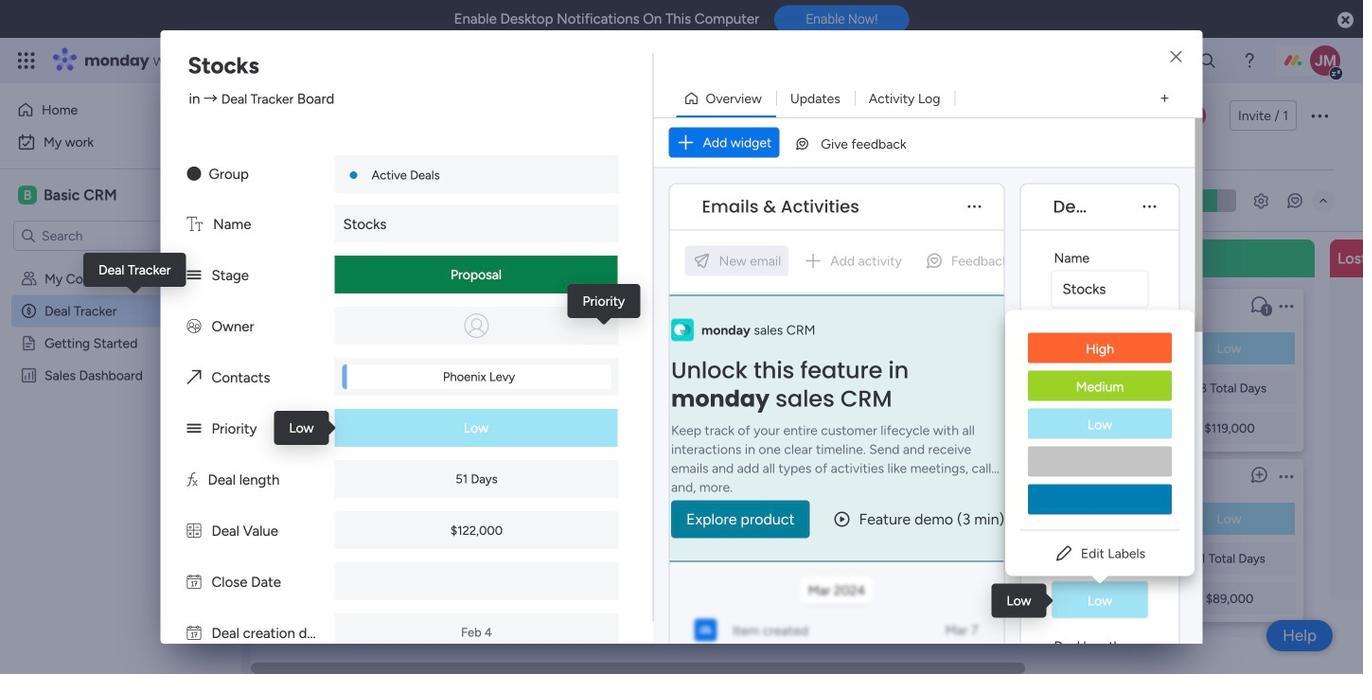 Task type: vqa. For each thing, say whether or not it's contained in the screenshot.
Dec 1
no



Task type: describe. For each thing, give the bounding box(es) containing it.
edit labels image
[[1055, 544, 1074, 563]]

search everything image
[[1199, 51, 1218, 70]]

v2 function image
[[187, 472, 198, 489]]

1 more dots image from the left
[[969, 200, 982, 214]]

0 vertical spatial add view image
[[1162, 92, 1169, 105]]

1 horizontal spatial v2 status outline image
[[827, 511, 839, 527]]

v2 board relation small image
[[187, 369, 201, 386]]

Search in workspace field
[[40, 225, 158, 247]]

2 horizontal spatial v2 status outline image
[[1088, 511, 1101, 527]]

0 horizontal spatial add view image
[[508, 147, 515, 160]]

collapse image
[[1317, 193, 1332, 208]]

v2 status image
[[187, 421, 201, 438]]

public dashboard image
[[20, 367, 38, 385]]

close image
[[1171, 50, 1183, 64]]

new deal image
[[764, 249, 783, 268]]

v2 multiple person column image
[[187, 318, 201, 335]]



Task type: locate. For each thing, give the bounding box(es) containing it.
0 horizontal spatial jeremy miller image
[[1182, 103, 1207, 128]]

0 vertical spatial jeremy miller image
[[1311, 45, 1341, 76]]

0 horizontal spatial v2 status outline image
[[565, 341, 578, 356]]

arrow down image
[[644, 189, 667, 212]]

v2 sun image
[[187, 166, 201, 183]]

workspace selection element
[[18, 184, 120, 206]]

help image
[[1241, 51, 1260, 70]]

jeremy miller image
[[1311, 45, 1341, 76], [1182, 103, 1207, 128]]

tab
[[496, 138, 527, 169]]

1 vertical spatial add view image
[[508, 147, 515, 160]]

v2 status outline image
[[1088, 341, 1101, 356]]

more dots image
[[969, 200, 982, 214], [1144, 200, 1157, 214]]

public board image
[[20, 334, 38, 352]]

0 horizontal spatial more dots image
[[969, 200, 982, 214]]

list box
[[0, 259, 242, 647], [819, 281, 1043, 622], [1081, 281, 1304, 622], [1006, 318, 1195, 530]]

dialog
[[0, 0, 1364, 674]]

angle down image
[[367, 194, 376, 208]]

2 dapulse date column image from the top
[[187, 625, 201, 642]]

1 vertical spatial dapulse date column image
[[187, 625, 201, 642]]

v2 status image
[[187, 267, 201, 284]]

0 vertical spatial dapulse date column image
[[187, 574, 201, 591]]

1 horizontal spatial add view image
[[1162, 92, 1169, 105]]

1 dapulse date column image from the top
[[187, 574, 201, 591]]

1 horizontal spatial more dots image
[[1144, 200, 1157, 214]]

dapulse numbers column image
[[187, 523, 201, 540]]

row group
[[281, 240, 1364, 663]]

2 more dots image from the left
[[1144, 200, 1157, 214]]

jeremy miller image down dapulse close image
[[1311, 45, 1341, 76]]

select product image
[[17, 51, 36, 70]]

dapulse date column image
[[187, 574, 201, 591], [187, 625, 201, 642]]

v2 status outline image
[[565, 341, 578, 356], [827, 511, 839, 527], [1088, 511, 1101, 527]]

add view image
[[1162, 92, 1169, 105], [508, 147, 515, 160]]

v2 function small outline image
[[304, 381, 316, 396], [565, 381, 578, 396], [827, 381, 839, 396], [827, 551, 839, 566], [1088, 551, 1101, 566]]

workspace image
[[18, 185, 37, 206]]

Search field
[[422, 188, 479, 214]]

dapulse close image
[[1338, 11, 1354, 30]]

v2 small numbers digit column outline image
[[304, 421, 316, 436], [565, 421, 578, 436], [827, 421, 839, 436], [1088, 421, 1101, 436], [827, 591, 839, 606], [1088, 591, 1101, 606]]

option
[[11, 95, 202, 125], [11, 127, 230, 157], [0, 262, 242, 266], [1029, 333, 1173, 365], [1029, 371, 1173, 403], [1029, 409, 1173, 441], [1029, 447, 1173, 477], [1029, 484, 1173, 515]]

None field
[[698, 195, 865, 219], [1049, 195, 1095, 219], [698, 195, 865, 219], [1049, 195, 1095, 219]]

1 vertical spatial jeremy miller image
[[1182, 103, 1207, 128]]

dapulse text column image
[[187, 216, 203, 233]]

v2 search image
[[408, 190, 422, 211]]

jeremy miller image down search everything 'image'
[[1182, 103, 1207, 128]]

v2 function small outline image
[[1088, 381, 1101, 396]]

1 horizontal spatial jeremy miller image
[[1311, 45, 1341, 76]]

tab list
[[287, 138, 1335, 170]]

monday marketplace image
[[1153, 51, 1172, 70]]



